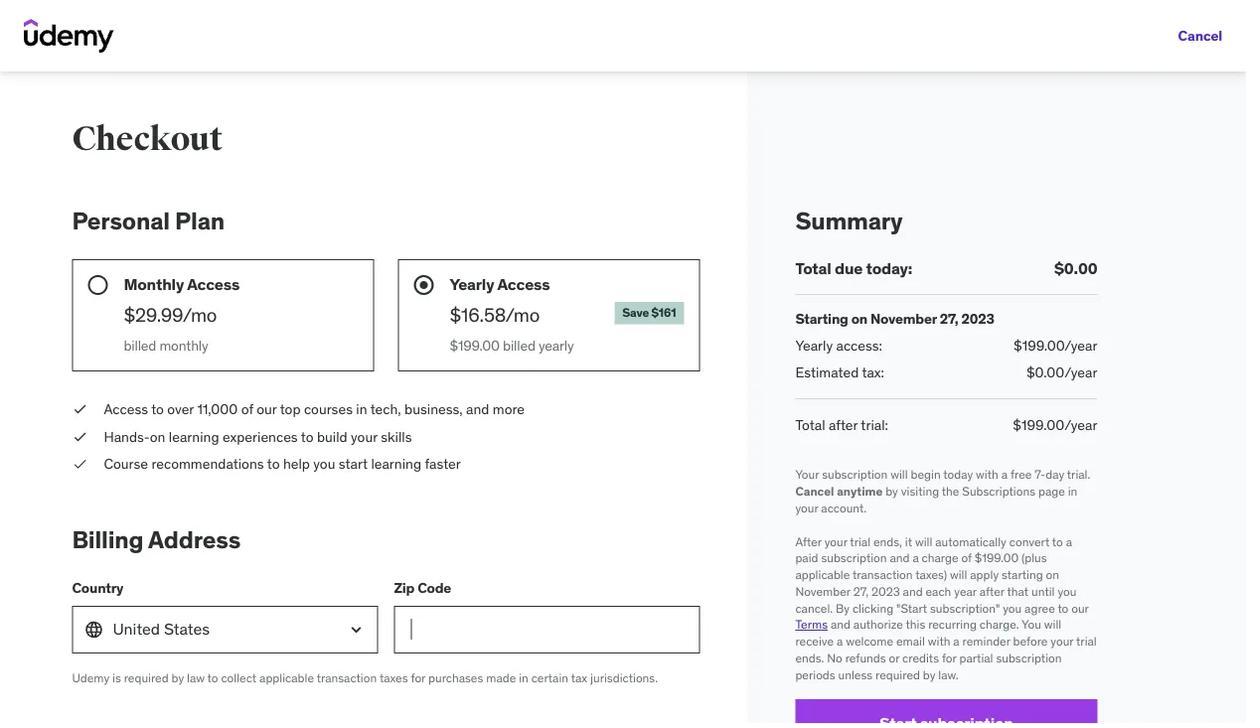 Task type: vqa. For each thing, say whether or not it's contained in the screenshot.
purchases
yes



Task type: describe. For each thing, give the bounding box(es) containing it.
courses
[[304, 400, 353, 418]]

monthly access
[[124, 274, 240, 295]]

skills
[[381, 428, 412, 446]]

to right law
[[207, 670, 218, 686]]

applicable inside after your trial ends, it will automatically convert to a paid subscription and a charge of $199.00 (plus applicable transaction taxes) will apply starting on november 27, 2023 and each year after that until you cancel. by clicking "start subscription" you agree to our terms
[[796, 568, 851, 583]]

certain
[[532, 670, 569, 686]]

2 billed from the left
[[503, 337, 536, 355]]

1 vertical spatial transaction
[[317, 670, 377, 686]]

and left the more
[[466, 400, 490, 418]]

/year for $0.00
[[1065, 364, 1098, 382]]

taxes)
[[916, 568, 948, 583]]

summary
[[796, 206, 903, 236]]

and authorize this recurring charge. you will receive a welcome email with a reminder before your trial ends. no refunds or credits for partial subscription periods unless required by law.
[[796, 618, 1098, 683]]

top
[[280, 400, 301, 418]]

a inside the your subscription will begin today with a free 7-day trial. cancel anytime
[[1002, 467, 1008, 483]]

hands-on learning experiences to build your skills
[[104, 428, 412, 446]]

cancel button
[[1179, 16, 1223, 56]]

yearly
[[539, 337, 574, 355]]

$199.00 /year for yearly access:
[[1014, 336, 1098, 354]]

course recommendations to help you start learning faster
[[104, 455, 461, 473]]

1 horizontal spatial learning
[[371, 455, 422, 473]]

estimated
[[796, 364, 859, 382]]

begin
[[911, 467, 941, 483]]

law
[[187, 670, 205, 686]]

hands-
[[104, 428, 150, 446]]

access for yearly access
[[498, 274, 550, 295]]

$199.00 up 7-
[[1014, 416, 1065, 434]]

subscription"
[[931, 601, 1001, 616]]

0 horizontal spatial access
[[104, 400, 148, 418]]

course
[[104, 455, 148, 473]]

billed monthly
[[124, 337, 208, 355]]

a down recurring
[[954, 634, 960, 650]]

total after trial:
[[796, 416, 889, 434]]

apply
[[971, 568, 999, 583]]

save $161
[[623, 305, 677, 321]]

yearly for yearly access
[[450, 274, 495, 295]]

address
[[148, 525, 241, 555]]

charge.
[[980, 618, 1020, 633]]

your inside after your trial ends, it will automatically convert to a paid subscription and a charge of $199.00 (plus applicable transaction taxes) will apply starting on november 27, 2023 and each year after that until you cancel. by clicking "start subscription" you agree to our terms
[[825, 534, 848, 550]]

credits
[[903, 651, 940, 667]]

recurring
[[929, 618, 977, 633]]

start
[[339, 455, 368, 473]]

yearly for yearly access:
[[796, 336, 833, 354]]

subscription inside after your trial ends, it will automatically convert to a paid subscription and a charge of $199.00 (plus applicable transaction taxes) will apply starting on november 27, 2023 and each year after that until you cancel. by clicking "start subscription" you agree to our terms
[[822, 551, 888, 566]]

$199.00 billed yearly
[[450, 337, 574, 355]]

today
[[944, 467, 974, 483]]

0 vertical spatial cancel
[[1179, 26, 1223, 44]]

0 vertical spatial learning
[[169, 428, 219, 446]]

yearly access
[[450, 274, 550, 295]]

cancel.
[[796, 601, 833, 616]]

$16.58/mo
[[450, 303, 540, 327]]

and up "start
[[903, 584, 923, 600]]

1 horizontal spatial 27,
[[940, 310, 959, 328]]

$199.00 /year for total after trial:
[[1014, 416, 1098, 434]]

will inside the your subscription will begin today with a free 7-day trial. cancel anytime
[[891, 467, 908, 483]]

your up start
[[351, 428, 378, 446]]

udemy
[[72, 670, 110, 686]]

unless
[[839, 668, 873, 683]]

trial:
[[861, 416, 889, 434]]

no
[[828, 651, 843, 667]]

and down it
[[890, 551, 910, 566]]

tax:
[[862, 364, 885, 382]]

terms
[[796, 618, 828, 633]]

with inside the your subscription will begin today with a free 7-day trial. cancel anytime
[[977, 467, 999, 483]]

help
[[283, 455, 310, 473]]

each
[[926, 584, 952, 600]]

xsmall image
[[72, 427, 88, 447]]

with inside and authorize this recurring charge. you will receive a welcome email with a reminder before your trial ends. no refunds or credits for partial subscription periods unless required by law.
[[928, 634, 951, 650]]

will inside and authorize this recurring charge. you will receive a welcome email with a reminder before your trial ends. no refunds or credits for partial subscription periods unless required by law.
[[1045, 618, 1062, 633]]

access to over 11,000 of our top courses in tech, business, and more
[[104, 400, 525, 418]]

business,
[[405, 400, 463, 418]]

subscriptions
[[963, 484, 1036, 500]]

that
[[1008, 584, 1029, 600]]

by
[[836, 601, 850, 616]]

after your trial ends, it will automatically convert to a paid subscription and a charge of $199.00 (plus applicable transaction taxes) will apply starting on november 27, 2023 and each year after that until you cancel. by clicking "start subscription" you agree to our terms
[[796, 534, 1089, 633]]

to left build
[[301, 428, 314, 446]]

zip code
[[394, 579, 452, 597]]

refunds
[[846, 651, 887, 667]]

personal plan
[[72, 206, 225, 236]]

subscription inside and authorize this recurring charge. you will receive a welcome email with a reminder before your trial ends. no refunds or credits for partial subscription periods unless required by law.
[[997, 651, 1063, 667]]

xsmall image for course
[[72, 455, 88, 474]]

7-
[[1035, 467, 1046, 483]]

for inside and authorize this recurring charge. you will receive a welcome email with a reminder before your trial ends. no refunds or credits for partial subscription periods unless required by law.
[[943, 651, 957, 667]]

ends.
[[796, 651, 825, 667]]

0 vertical spatial in
[[356, 400, 367, 418]]

country
[[72, 579, 124, 597]]

periods
[[796, 668, 836, 683]]

access for monthly access
[[187, 274, 240, 295]]

faster
[[425, 455, 461, 473]]

0 horizontal spatial of
[[241, 400, 253, 418]]

paid
[[796, 551, 819, 566]]

ends,
[[874, 534, 903, 550]]

total for total due today:
[[796, 258, 832, 279]]

1 vertical spatial applicable
[[260, 670, 314, 686]]

subscription inside the your subscription will begin today with a free 7-day trial. cancel anytime
[[822, 467, 888, 483]]

$0.00 for $0.00 /year
[[1027, 364, 1065, 382]]

0 horizontal spatial by
[[172, 670, 184, 686]]

day
[[1046, 467, 1065, 483]]

welcome
[[846, 634, 894, 650]]

to right agree in the right bottom of the page
[[1058, 601, 1069, 616]]

on for hands-
[[150, 428, 166, 446]]

collect
[[221, 670, 257, 686]]

your
[[796, 467, 820, 483]]

it
[[906, 534, 913, 550]]

terms link
[[796, 618, 828, 633]]

on inside after your trial ends, it will automatically convert to a paid subscription and a charge of $199.00 (plus applicable transaction taxes) will apply starting on november 27, 2023 and each year after that until you cancel. by clicking "start subscription" you agree to our terms
[[1047, 568, 1060, 583]]

tech,
[[371, 400, 401, 418]]

the
[[942, 484, 960, 500]]

$29.99/mo
[[124, 303, 217, 327]]

a up no
[[837, 634, 844, 650]]

year
[[955, 584, 977, 600]]

personal
[[72, 206, 170, 236]]

xsmall image for access
[[72, 400, 88, 419]]

charge
[[922, 551, 959, 566]]

$0.00 for $0.00
[[1055, 258, 1098, 279]]

0 vertical spatial november
[[871, 310, 937, 328]]

convert
[[1010, 534, 1050, 550]]



Task type: locate. For each thing, give the bounding box(es) containing it.
0 horizontal spatial our
[[257, 400, 277, 418]]

after down apply
[[980, 584, 1005, 600]]

will down agree in the right bottom of the page
[[1045, 618, 1062, 633]]

by inside by visiting the subscriptions page in your account.
[[886, 484, 899, 500]]

today:
[[867, 258, 913, 279]]

partial
[[960, 651, 994, 667]]

our
[[257, 400, 277, 418], [1072, 601, 1089, 616]]

"start
[[897, 601, 928, 616]]

0 vertical spatial total
[[796, 258, 832, 279]]

xsmall image
[[72, 400, 88, 419], [72, 455, 88, 474]]

transaction left taxes
[[317, 670, 377, 686]]

billed left 'yearly'
[[503, 337, 536, 355]]

0 vertical spatial 27,
[[940, 310, 959, 328]]

with up the subscriptions
[[977, 467, 999, 483]]

of down automatically
[[962, 551, 972, 566]]

on up "access:"
[[852, 310, 868, 328]]

/year for $199.00
[[1065, 416, 1098, 434]]

plan
[[175, 206, 225, 236]]

1 vertical spatial on
[[150, 428, 166, 446]]

experiences
[[223, 428, 298, 446]]

(plus
[[1022, 551, 1048, 566]]

by inside and authorize this recurring charge. you will receive a welcome email with a reminder before your trial ends. no refunds or credits for partial subscription periods unless required by law.
[[924, 668, 936, 683]]

made
[[486, 670, 516, 686]]

in left tech,
[[356, 400, 367, 418]]

receive
[[796, 634, 834, 650]]

1 vertical spatial of
[[962, 551, 972, 566]]

1 vertical spatial our
[[1072, 601, 1089, 616]]

total due today:
[[796, 258, 913, 279]]

0 horizontal spatial billed
[[124, 337, 156, 355]]

visiting
[[902, 484, 940, 500]]

trial right before
[[1077, 634, 1098, 650]]

1 vertical spatial you
[[1058, 584, 1077, 600]]

total up your
[[796, 416, 826, 434]]

on up until
[[1047, 568, 1060, 583]]

applicable right collect on the bottom
[[260, 670, 314, 686]]

access up $16.58/mo
[[498, 274, 550, 295]]

2 vertical spatial you
[[1004, 601, 1022, 616]]

november inside after your trial ends, it will automatically convert to a paid subscription and a charge of $199.00 (plus applicable transaction taxes) will apply starting on november 27, 2023 and each year after that until you cancel. by clicking "start subscription" you agree to our terms
[[796, 584, 851, 600]]

automatically
[[936, 534, 1007, 550]]

total for total after trial:
[[796, 416, 826, 434]]

/year
[[1065, 336, 1098, 354], [1065, 364, 1098, 382], [1065, 416, 1098, 434]]

1 vertical spatial after
[[980, 584, 1005, 600]]

applicable down the paid
[[796, 568, 851, 583]]

1 vertical spatial learning
[[371, 455, 422, 473]]

0 vertical spatial with
[[977, 467, 999, 483]]

11,000
[[197, 400, 238, 418]]

1 horizontal spatial transaction
[[853, 568, 913, 583]]

$0.00
[[1055, 258, 1098, 279], [1027, 364, 1065, 382]]

0 vertical spatial yearly
[[450, 274, 495, 295]]

1 vertical spatial 27,
[[854, 584, 869, 600]]

0 vertical spatial you
[[314, 455, 336, 473]]

0 vertical spatial /year
[[1065, 336, 1098, 354]]

0 horizontal spatial after
[[829, 416, 858, 434]]

with down recurring
[[928, 634, 951, 650]]

1 horizontal spatial access
[[187, 274, 240, 295]]

1 horizontal spatial you
[[1004, 601, 1022, 616]]

to right convert
[[1053, 534, 1064, 550]]

of inside after your trial ends, it will automatically convert to a paid subscription and a charge of $199.00 (plus applicable transaction taxes) will apply starting on november 27, 2023 and each year after that until you cancel. by clicking "start subscription" you agree to our terms
[[962, 551, 972, 566]]

by visiting the subscriptions page in your account.
[[796, 484, 1078, 516]]

to
[[151, 400, 164, 418], [301, 428, 314, 446], [267, 455, 280, 473], [1053, 534, 1064, 550], [1058, 601, 1069, 616], [207, 670, 218, 686]]

1 vertical spatial cancel
[[796, 484, 835, 500]]

0 horizontal spatial yearly
[[450, 274, 495, 295]]

subscription up anytime
[[822, 467, 888, 483]]

on for starting
[[852, 310, 868, 328]]

1 horizontal spatial 2023
[[962, 310, 995, 328]]

0 vertical spatial of
[[241, 400, 253, 418]]

starting
[[796, 310, 849, 328]]

your inside and authorize this recurring charge. you will receive a welcome email with a reminder before your trial ends. no refunds or credits for partial subscription periods unless required by law.
[[1051, 634, 1074, 650]]

for up law.
[[943, 651, 957, 667]]

will left begin
[[891, 467, 908, 483]]

access up hands-
[[104, 400, 148, 418]]

required down or
[[876, 668, 921, 683]]

1 total from the top
[[796, 258, 832, 279]]

agree
[[1025, 601, 1056, 616]]

$199.00 up $0.00 /year
[[1014, 336, 1065, 354]]

your
[[351, 428, 378, 446], [796, 501, 819, 516], [825, 534, 848, 550], [1051, 634, 1074, 650]]

2 horizontal spatial in
[[1069, 484, 1078, 500]]

and inside and authorize this recurring charge. you will receive a welcome email with a reminder before your trial ends. no refunds or credits for partial subscription periods unless required by law.
[[831, 618, 851, 633]]

trial.
[[1068, 467, 1091, 483]]

on up the recommendations
[[150, 428, 166, 446]]

1 horizontal spatial trial
[[1077, 634, 1098, 650]]

yearly access:
[[796, 336, 883, 354]]

1 vertical spatial total
[[796, 416, 826, 434]]

transaction inside after your trial ends, it will automatically convert to a paid subscription and a charge of $199.00 (plus applicable transaction taxes) will apply starting on november 27, 2023 and each year after that until you cancel. by clicking "start subscription" you agree to our terms
[[853, 568, 913, 583]]

yearly down starting
[[796, 336, 833, 354]]

Zip Code text field
[[394, 606, 700, 654]]

your inside by visiting the subscriptions page in your account.
[[796, 501, 819, 516]]

yearly
[[450, 274, 495, 295], [796, 336, 833, 354]]

a right convert
[[1067, 534, 1073, 550]]

1 horizontal spatial required
[[876, 668, 921, 683]]

1 vertical spatial 2023
[[872, 584, 901, 600]]

your right before
[[1051, 634, 1074, 650]]

access
[[187, 274, 240, 295], [498, 274, 550, 295], [104, 400, 148, 418]]

2023 inside after your trial ends, it will automatically convert to a paid subscription and a charge of $199.00 (plus applicable transaction taxes) will apply starting on november 27, 2023 and each year after that until you cancel. by clicking "start subscription" you agree to our terms
[[872, 584, 901, 600]]

monthly
[[124, 274, 184, 295]]

recommendations
[[152, 455, 264, 473]]

due
[[835, 258, 863, 279]]

2 xsmall image from the top
[[72, 455, 88, 474]]

2 horizontal spatial you
[[1058, 584, 1077, 600]]

udemy is required by law to collect applicable transaction taxes for purchases made in certain tax jurisdictions.
[[72, 670, 658, 686]]

after inside after your trial ends, it will automatically convert to a paid subscription and a charge of $199.00 (plus applicable transaction taxes) will apply starting on november 27, 2023 and each year after that until you cancel. by clicking "start subscription" you agree to our terms
[[980, 584, 1005, 600]]

0 vertical spatial subscription
[[822, 467, 888, 483]]

1 horizontal spatial our
[[1072, 601, 1089, 616]]

0 horizontal spatial 27,
[[854, 584, 869, 600]]

2 vertical spatial /year
[[1065, 416, 1098, 434]]

2 vertical spatial on
[[1047, 568, 1060, 583]]

for right taxes
[[411, 670, 426, 686]]

after
[[829, 416, 858, 434], [980, 584, 1005, 600]]

build
[[317, 428, 348, 446]]

0 vertical spatial after
[[829, 416, 858, 434]]

1 horizontal spatial in
[[519, 670, 529, 686]]

0 horizontal spatial with
[[928, 634, 951, 650]]

1 vertical spatial in
[[1069, 484, 1078, 500]]

0 vertical spatial trial
[[851, 534, 871, 550]]

of up "hands-on learning experiences to build your skills" in the left of the page
[[241, 400, 253, 418]]

our right agree in the right bottom of the page
[[1072, 601, 1089, 616]]

1 horizontal spatial by
[[886, 484, 899, 500]]

2 horizontal spatial on
[[1047, 568, 1060, 583]]

to left help
[[267, 455, 280, 473]]

0 horizontal spatial on
[[150, 428, 166, 446]]

jurisdictions.
[[591, 670, 658, 686]]

authorize
[[854, 618, 904, 633]]

transaction
[[853, 568, 913, 583], [317, 670, 377, 686]]

you
[[1022, 618, 1042, 633]]

1 horizontal spatial yearly
[[796, 336, 833, 354]]

total left due
[[796, 258, 832, 279]]

by left law
[[172, 670, 184, 686]]

1 horizontal spatial after
[[980, 584, 1005, 600]]

free
[[1011, 467, 1033, 483]]

2 vertical spatial in
[[519, 670, 529, 686]]

2 horizontal spatial access
[[498, 274, 550, 295]]

november up "access:"
[[871, 310, 937, 328]]

0 horizontal spatial in
[[356, 400, 367, 418]]

0 horizontal spatial required
[[124, 670, 169, 686]]

1 horizontal spatial cancel
[[1179, 26, 1223, 44]]

1 horizontal spatial on
[[852, 310, 868, 328]]

in inside by visiting the subscriptions page in your account.
[[1069, 484, 1078, 500]]

access:
[[837, 336, 883, 354]]

$199.00 /year up $0.00 /year
[[1014, 336, 1098, 354]]

yearly up $16.58/mo
[[450, 274, 495, 295]]

1 horizontal spatial for
[[943, 651, 957, 667]]

by down credits
[[924, 668, 936, 683]]

0 vertical spatial $0.00
[[1055, 258, 1098, 279]]

0 vertical spatial applicable
[[796, 568, 851, 583]]

$199.00 up apply
[[975, 551, 1019, 566]]

or
[[889, 651, 900, 667]]

cancel inside the your subscription will begin today with a free 7-day trial. cancel anytime
[[796, 484, 835, 500]]

on
[[852, 310, 868, 328], [150, 428, 166, 446], [1047, 568, 1060, 583]]

clicking
[[853, 601, 894, 616]]

our inside after your trial ends, it will automatically convert to a paid subscription and a charge of $199.00 (plus applicable transaction taxes) will apply starting on november 27, 2023 and each year after that until you cancel. by clicking "start subscription" you agree to our terms
[[1072, 601, 1089, 616]]

our left top
[[257, 400, 277, 418]]

subscription down the ends,
[[822, 551, 888, 566]]

2 $199.00 /year from the top
[[1014, 416, 1098, 434]]

$199.00 down $16.58/mo
[[450, 337, 500, 355]]

1 vertical spatial /year
[[1065, 364, 1098, 382]]

xsmall image up xsmall icon
[[72, 400, 88, 419]]

0 horizontal spatial transaction
[[317, 670, 377, 686]]

by left visiting
[[886, 484, 899, 500]]

trial inside and authorize this recurring charge. you will receive a welcome email with a reminder before your trial ends. no refunds or credits for partial subscription periods unless required by law.
[[1077, 634, 1098, 650]]

27, inside after your trial ends, it will automatically convert to a paid subscription and a charge of $199.00 (plus applicable transaction taxes) will apply starting on november 27, 2023 and each year after that until you cancel. by clicking "start subscription" you agree to our terms
[[854, 584, 869, 600]]

2 /year from the top
[[1065, 364, 1098, 382]]

your right after
[[825, 534, 848, 550]]

this
[[906, 618, 926, 633]]

0 vertical spatial on
[[852, 310, 868, 328]]

for
[[943, 651, 957, 667], [411, 670, 426, 686]]

trial inside after your trial ends, it will automatically convert to a paid subscription and a charge of $199.00 (plus applicable transaction taxes) will apply starting on november 27, 2023 and each year after that until you cancel. by clicking "start subscription" you agree to our terms
[[851, 534, 871, 550]]

2 total from the top
[[796, 416, 826, 434]]

27,
[[940, 310, 959, 328], [854, 584, 869, 600]]

xsmall image down xsmall icon
[[72, 455, 88, 474]]

1 xsmall image from the top
[[72, 400, 88, 419]]

billed
[[124, 337, 156, 355], [503, 337, 536, 355]]

2 horizontal spatial by
[[924, 668, 936, 683]]

1 horizontal spatial of
[[962, 551, 972, 566]]

0 vertical spatial for
[[943, 651, 957, 667]]

1 horizontal spatial with
[[977, 467, 999, 483]]

1 horizontal spatial applicable
[[796, 568, 851, 583]]

0 vertical spatial transaction
[[853, 568, 913, 583]]

0 horizontal spatial learning
[[169, 428, 219, 446]]

1 vertical spatial $199.00 /year
[[1014, 416, 1098, 434]]

0 vertical spatial $199.00 /year
[[1014, 336, 1098, 354]]

you
[[314, 455, 336, 473], [1058, 584, 1077, 600], [1004, 601, 1022, 616]]

required right is
[[124, 670, 169, 686]]

0 horizontal spatial applicable
[[260, 670, 314, 686]]

0 vertical spatial 2023
[[962, 310, 995, 328]]

0 horizontal spatial 2023
[[872, 584, 901, 600]]

will up year
[[951, 568, 968, 583]]

trial left the ends,
[[851, 534, 871, 550]]

1 billed from the left
[[124, 337, 156, 355]]

cancel
[[1179, 26, 1223, 44], [796, 484, 835, 500]]

to left over
[[151, 400, 164, 418]]

1 vertical spatial yearly
[[796, 336, 833, 354]]

starting on november 27, 2023
[[796, 310, 995, 328]]

reminder
[[963, 634, 1011, 650]]

your down your
[[796, 501, 819, 516]]

udemy image
[[24, 19, 114, 53]]

you right help
[[314, 455, 336, 473]]

will
[[891, 467, 908, 483], [916, 534, 933, 550], [951, 568, 968, 583], [1045, 618, 1062, 633]]

0 horizontal spatial you
[[314, 455, 336, 473]]

you down that
[[1004, 601, 1022, 616]]

a left the free
[[1002, 467, 1008, 483]]

1 vertical spatial $0.00
[[1027, 364, 1065, 382]]

required inside and authorize this recurring charge. you will receive a welcome email with a reminder before your trial ends. no refunds or credits for partial subscription periods unless required by law.
[[876, 668, 921, 683]]

$0.00 /year
[[1027, 364, 1098, 382]]

code
[[418, 579, 452, 597]]

$199.00 inside after your trial ends, it will automatically convert to a paid subscription and a charge of $199.00 (plus applicable transaction taxes) will apply starting on november 27, 2023 and each year after that until you cancel. by clicking "start subscription" you agree to our terms
[[975, 551, 1019, 566]]

anytime
[[837, 484, 883, 500]]

starting
[[1002, 568, 1044, 583]]

in right made
[[519, 670, 529, 686]]

and down by
[[831, 618, 851, 633]]

1 vertical spatial subscription
[[822, 551, 888, 566]]

a
[[1002, 467, 1008, 483], [1067, 534, 1073, 550], [913, 551, 920, 566], [837, 634, 844, 650], [954, 634, 960, 650]]

3 /year from the top
[[1065, 416, 1098, 434]]

1 $199.00 /year from the top
[[1014, 336, 1098, 354]]

and
[[466, 400, 490, 418], [890, 551, 910, 566], [903, 584, 923, 600], [831, 618, 851, 633]]

billed down $29.99/mo
[[124, 337, 156, 355]]

$161
[[652, 305, 677, 321]]

will right it
[[916, 534, 933, 550]]

monthly
[[159, 337, 208, 355]]

1 vertical spatial november
[[796, 584, 851, 600]]

1 /year from the top
[[1065, 336, 1098, 354]]

0 vertical spatial xsmall image
[[72, 400, 88, 419]]

2 vertical spatial subscription
[[997, 651, 1063, 667]]

0 horizontal spatial for
[[411, 670, 426, 686]]

subscription down before
[[997, 651, 1063, 667]]

is
[[112, 670, 121, 686]]

1 vertical spatial xsmall image
[[72, 455, 88, 474]]

in down 'trial.'
[[1069, 484, 1078, 500]]

november up cancel.
[[796, 584, 851, 600]]

you right until
[[1058, 584, 1077, 600]]

save
[[623, 305, 649, 321]]

billing address
[[72, 525, 241, 555]]

zip
[[394, 579, 415, 597]]

until
[[1032, 584, 1056, 600]]

1 vertical spatial trial
[[1077, 634, 1098, 650]]

1 vertical spatial with
[[928, 634, 951, 650]]

1 vertical spatial for
[[411, 670, 426, 686]]

learning down skills
[[371, 455, 422, 473]]

learning down over
[[169, 428, 219, 446]]

a up taxes)
[[913, 551, 920, 566]]

access up $29.99/mo
[[187, 274, 240, 295]]

your subscription will begin today with a free 7-day trial. cancel anytime
[[796, 467, 1091, 500]]

0 vertical spatial our
[[257, 400, 277, 418]]

taxes
[[380, 670, 408, 686]]

by
[[886, 484, 899, 500], [924, 668, 936, 683], [172, 670, 184, 686]]

0 horizontal spatial cancel
[[796, 484, 835, 500]]

after left trial:
[[829, 416, 858, 434]]

$199.00 /year up day
[[1014, 416, 1098, 434]]

1 horizontal spatial november
[[871, 310, 937, 328]]

1 horizontal spatial billed
[[503, 337, 536, 355]]

0 horizontal spatial trial
[[851, 534, 871, 550]]

0 horizontal spatial november
[[796, 584, 851, 600]]

transaction down the ends,
[[853, 568, 913, 583]]



